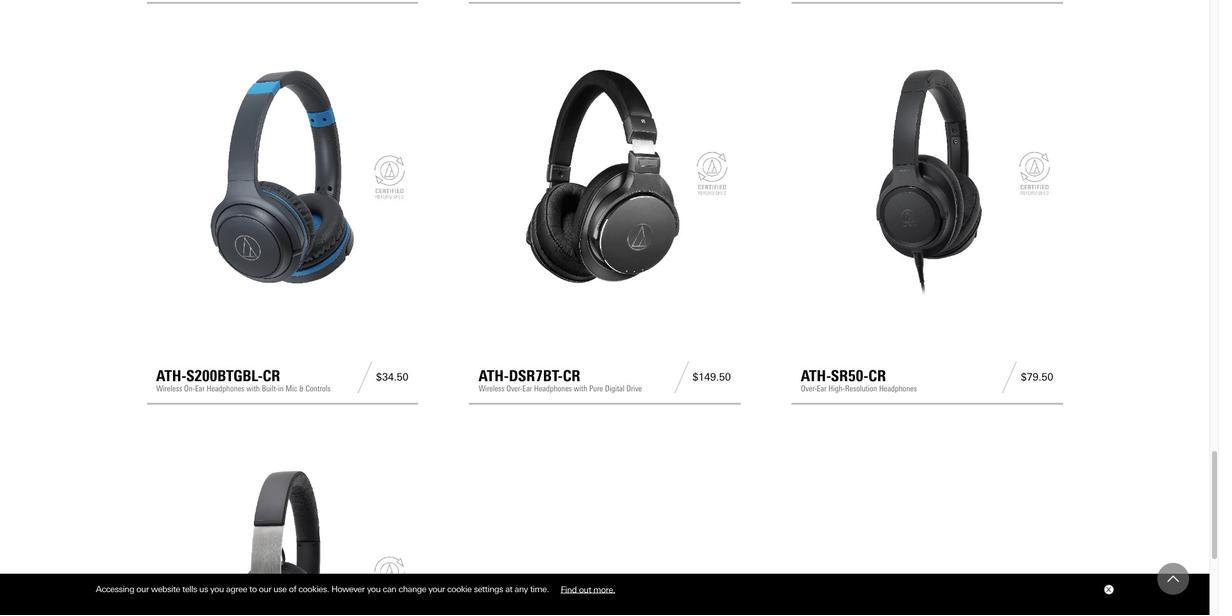 Task type: vqa. For each thing, say whether or not it's contained in the screenshot.
to
yes



Task type: describe. For each thing, give the bounding box(es) containing it.
ath- for dsr7bt-
[[479, 367, 509, 386]]

out
[[579, 585, 591, 595]]

with for s200btgbl-
[[246, 384, 260, 394]]

ath dsr7bt cr image
[[479, 51, 731, 304]]

agree
[[226, 585, 247, 595]]

find out more. link
[[551, 580, 625, 600]]

cookie
[[447, 585, 472, 595]]

drive
[[626, 384, 642, 394]]

tells
[[182, 585, 197, 595]]

at
[[505, 585, 512, 595]]

ear for s200btgbl-
[[195, 384, 205, 394]]

of
[[289, 585, 296, 595]]

&
[[299, 384, 304, 394]]

ath s200btgbl cr image
[[156, 51, 409, 304]]

ath-s200btgbl-cr wireless on-ear headphones with built-in mic & controls
[[156, 367, 331, 394]]

cookies.
[[298, 585, 329, 595]]

divider line image for ath-sr50-cr
[[999, 362, 1021, 394]]

time.
[[530, 585, 549, 595]]

over- inside 'ath-sr50-cr over-ear high-resolution headphones'
[[801, 384, 817, 394]]

digital
[[605, 384, 625, 394]]

ear inside 'ath-sr50-cr over-ear high-resolution headphones'
[[817, 384, 827, 394]]

dsr7bt-
[[509, 367, 563, 386]]

divider line image for ath-s200btgbl-cr
[[354, 362, 376, 394]]

built-
[[262, 384, 278, 394]]

cross image
[[1106, 588, 1111, 593]]

accessing
[[96, 585, 134, 595]]

controls
[[306, 384, 331, 394]]

use
[[273, 585, 287, 595]]

over- inside ath-dsr7bt-cr wireless over-ear headphones with pure digital drive
[[507, 384, 522, 394]]

in
[[278, 384, 284, 394]]

accessing our website tells us you agree to our use of cookies. however you can change your cookie settings at any time.
[[96, 585, 551, 595]]

resolution
[[845, 384, 877, 394]]

ath- for s200btgbl-
[[156, 367, 186, 386]]

us
[[199, 585, 208, 595]]

can
[[383, 585, 396, 595]]

ath-sr50-cr over-ear high-resolution headphones
[[801, 367, 917, 394]]

s200btgbl-
[[186, 367, 263, 386]]



Task type: locate. For each thing, give the bounding box(es) containing it.
1 horizontal spatial wireless
[[479, 384, 505, 394]]

2 with from the left
[[574, 384, 587, 394]]

ear
[[195, 384, 205, 394], [522, 384, 532, 394], [817, 384, 827, 394]]

any
[[515, 585, 528, 595]]

with
[[246, 384, 260, 394], [574, 384, 587, 394]]

0 horizontal spatial wireless
[[156, 384, 182, 394]]

however
[[331, 585, 365, 595]]

change
[[399, 585, 426, 595]]

0 horizontal spatial you
[[210, 585, 224, 595]]

0 horizontal spatial over-
[[507, 384, 522, 394]]

3 ath- from the left
[[801, 367, 831, 386]]

wireless
[[156, 384, 182, 394], [479, 384, 505, 394]]

1 divider line image from the left
[[354, 362, 376, 394]]

headphones for s200btgbl-
[[207, 384, 245, 394]]

1 horizontal spatial you
[[367, 585, 381, 595]]

our
[[136, 585, 149, 595], [259, 585, 271, 595]]

ear inside ath-dsr7bt-cr wireless over-ear headphones with pure digital drive
[[522, 384, 532, 394]]

3 ear from the left
[[817, 384, 827, 394]]

your
[[428, 585, 445, 595]]

2 divider line image from the left
[[670, 362, 693, 394]]

1 you from the left
[[210, 585, 224, 595]]

1 over- from the left
[[507, 384, 522, 394]]

headphones inside ath-dsr7bt-cr wireless over-ear headphones with pure digital drive
[[534, 384, 572, 394]]

1 horizontal spatial divider line image
[[670, 362, 693, 394]]

2 horizontal spatial headphones
[[879, 384, 917, 394]]

0 horizontal spatial ear
[[195, 384, 205, 394]]

wireless for ath-s200btgbl-cr
[[156, 384, 182, 394]]

find
[[561, 585, 577, 595]]

1 horizontal spatial our
[[259, 585, 271, 595]]

you
[[210, 585, 224, 595], [367, 585, 381, 595]]

2 headphones from the left
[[534, 384, 572, 394]]

headphones inside "ath-s200btgbl-cr wireless on-ear headphones with built-in mic & controls"
[[207, 384, 245, 394]]

3 divider line image from the left
[[999, 362, 1021, 394]]

wireless left dsr7bt-
[[479, 384, 505, 394]]

with inside ath-dsr7bt-cr wireless over-ear headphones with pure digital drive
[[574, 384, 587, 394]]

cr right high-
[[869, 367, 886, 386]]

you right us
[[210, 585, 224, 595]]

ath-
[[156, 367, 186, 386], [479, 367, 509, 386], [801, 367, 831, 386]]

$79.50
[[1021, 372, 1053, 384]]

you left can
[[367, 585, 381, 595]]

high-
[[829, 384, 845, 394]]

cr inside ath-dsr7bt-cr wireless over-ear headphones with pure digital drive
[[563, 367, 581, 386]]

$149.50
[[693, 372, 731, 384]]

2 horizontal spatial divider line image
[[999, 362, 1021, 394]]

settings
[[474, 585, 503, 595]]

headphones inside 'ath-sr50-cr over-ear high-resolution headphones'
[[879, 384, 917, 394]]

cr
[[263, 367, 280, 386], [563, 367, 581, 386], [869, 367, 886, 386]]

ath sr50 cr image
[[801, 51, 1053, 304]]

ath-dsr7bt-cr wireless over-ear headphones with pure digital drive
[[479, 367, 642, 394]]

2 cr from the left
[[563, 367, 581, 386]]

over-
[[507, 384, 522, 394], [801, 384, 817, 394]]

1 wireless from the left
[[156, 384, 182, 394]]

1 horizontal spatial ath-
[[479, 367, 509, 386]]

1 ear from the left
[[195, 384, 205, 394]]

1 with from the left
[[246, 384, 260, 394]]

0 horizontal spatial divider line image
[[354, 362, 376, 394]]

1 horizontal spatial cr
[[563, 367, 581, 386]]

1 horizontal spatial ear
[[522, 384, 532, 394]]

2 wireless from the left
[[479, 384, 505, 394]]

2 horizontal spatial cr
[[869, 367, 886, 386]]

1 our from the left
[[136, 585, 149, 595]]

with left "pure"
[[574, 384, 587, 394]]

divider line image for ath-dsr7bt-cr
[[670, 362, 693, 394]]

ear inside "ath-s200btgbl-cr wireless on-ear headphones with built-in mic & controls"
[[195, 384, 205, 394]]

1 horizontal spatial over-
[[801, 384, 817, 394]]

2 ear from the left
[[522, 384, 532, 394]]

cr left mic
[[263, 367, 280, 386]]

2 over- from the left
[[801, 384, 817, 394]]

find out more.
[[561, 585, 615, 595]]

3 headphones from the left
[[879, 384, 917, 394]]

2 our from the left
[[259, 585, 271, 595]]

1 horizontal spatial with
[[574, 384, 587, 394]]

0 horizontal spatial our
[[136, 585, 149, 595]]

with for dsr7bt-
[[574, 384, 587, 394]]

cr inside "ath-s200btgbl-cr wireless on-ear headphones with built-in mic & controls"
[[263, 367, 280, 386]]

ath- inside "ath-s200btgbl-cr wireless on-ear headphones with built-in mic & controls"
[[156, 367, 186, 386]]

our right to
[[259, 585, 271, 595]]

2 horizontal spatial ath-
[[801, 367, 831, 386]]

1 headphones from the left
[[207, 384, 245, 394]]

headphones left "pure"
[[534, 384, 572, 394]]

0 horizontal spatial with
[[246, 384, 260, 394]]

mic
[[286, 384, 297, 394]]

pure
[[589, 384, 603, 394]]

wireless left "on-"
[[156, 384, 182, 394]]

with inside "ath-s200btgbl-cr wireless on-ear headphones with built-in mic & controls"
[[246, 384, 260, 394]]

cr left "pure"
[[563, 367, 581, 386]]

divider line image
[[354, 362, 376, 394], [670, 362, 693, 394], [999, 362, 1021, 394]]

cr for s200btgbl-
[[263, 367, 280, 386]]

arrow up image
[[1168, 574, 1179, 585]]

on-
[[184, 384, 195, 394]]

headphones for dsr7bt-
[[534, 384, 572, 394]]

sr50-
[[831, 367, 869, 386]]

wireless inside ath-dsr7bt-cr wireless over-ear headphones with pure digital drive
[[479, 384, 505, 394]]

0 horizontal spatial cr
[[263, 367, 280, 386]]

wireless for ath-dsr7bt-cr
[[479, 384, 505, 394]]

wireless inside "ath-s200btgbl-cr wireless on-ear headphones with built-in mic & controls"
[[156, 384, 182, 394]]

2 ath- from the left
[[479, 367, 509, 386]]

cr for sr50-
[[869, 367, 886, 386]]

headphones right "on-"
[[207, 384, 245, 394]]

$34.50
[[376, 372, 409, 384]]

ath- inside 'ath-sr50-cr over-ear high-resolution headphones'
[[801, 367, 831, 386]]

1 horizontal spatial headphones
[[534, 384, 572, 394]]

with left "built-"
[[246, 384, 260, 394]]

ear for dsr7bt-
[[522, 384, 532, 394]]

ath- inside ath-dsr7bt-cr wireless over-ear headphones with pure digital drive
[[479, 367, 509, 386]]

headphones right the resolution
[[879, 384, 917, 394]]

0 horizontal spatial ath-
[[156, 367, 186, 386]]

our left the website
[[136, 585, 149, 595]]

cr for dsr7bt-
[[563, 367, 581, 386]]

website
[[151, 585, 180, 595]]

ath pro7x cr image
[[156, 453, 409, 616]]

0 horizontal spatial headphones
[[207, 384, 245, 394]]

headphones
[[207, 384, 245, 394], [534, 384, 572, 394], [879, 384, 917, 394]]

more.
[[593, 585, 615, 595]]

2 you from the left
[[367, 585, 381, 595]]

1 ath- from the left
[[156, 367, 186, 386]]

2 horizontal spatial ear
[[817, 384, 827, 394]]

cr inside 'ath-sr50-cr over-ear high-resolution headphones'
[[869, 367, 886, 386]]

1 cr from the left
[[263, 367, 280, 386]]

ath- for sr50-
[[801, 367, 831, 386]]

3 cr from the left
[[869, 367, 886, 386]]

to
[[249, 585, 257, 595]]



